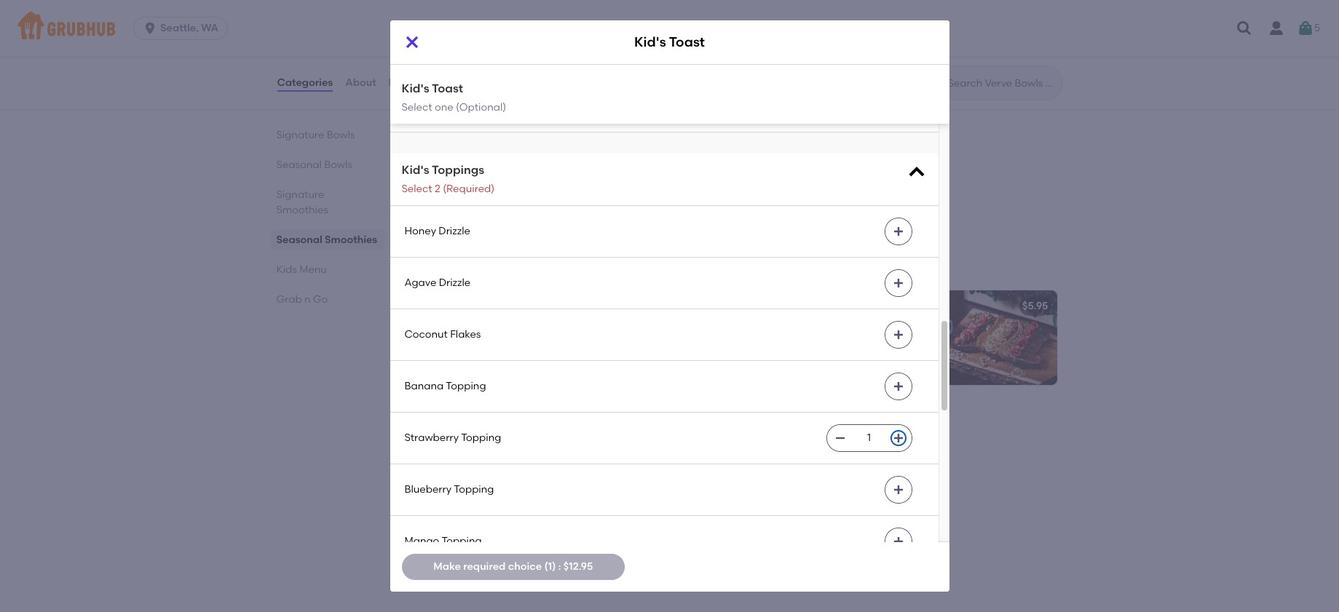 Task type: describe. For each thing, give the bounding box(es) containing it.
smoothie for kid's smoothie
[[452, 300, 499, 312]]

peanut
[[408, 107, 443, 119]]

banana topping
[[405, 380, 486, 393]]

almond
[[510, 335, 548, 348]]

drink
[[523, 320, 547, 333]]

spinach,
[[847, 2, 889, 15]]

select for peanut butter
[[402, 71, 432, 83]]

caffe
[[425, 480, 453, 492]]

1 horizontal spatial of
[[580, 320, 590, 333]]

chagaccino
[[425, 141, 487, 153]]

main navigation navigation
[[0, 0, 1340, 57]]

bee
[[788, 17, 807, 29]]

seattle, wa button
[[133, 17, 234, 40]]

1 vertical spatial grab n go
[[413, 416, 492, 434]]

0 horizontal spatial n
[[304, 293, 311, 306]]

coconut flakes
[[405, 329, 481, 341]]

kid's toppings select 2 (required)
[[402, 163, 495, 195]]

1 horizontal spatial grab
[[413, 416, 453, 434]]

signature bowls
[[276, 129, 355, 141]]

your
[[526, 350, 547, 362]]

house- inside "mango, pineapple, spinach, kale, ginger, bee pollen, house-made lemon juice, water"
[[844, 17, 879, 29]]

caffe vita cold brew. a smooth and velvety unsweetened coffee beverage.
[[425, 480, 602, 522]]

$10.95
[[692, 141, 722, 153]]

0 horizontal spatial kids
[[276, 263, 297, 276]]

0 vertical spatial smoothies
[[488, 97, 568, 116]]

honey drizzle
[[405, 225, 471, 238]]

unsweetened
[[462, 495, 528, 507]]

pineapple, for pollen,
[[792, 2, 845, 15]]

drizzle for agave drizzle
[[439, 277, 471, 289]]

svg image inside "5" button
[[1297, 20, 1315, 37]]

1 horizontal spatial go
[[469, 416, 492, 434]]

1 horizontal spatial kids menu
[[413, 256, 493, 274]]

Search Verve Bowls - Capitol Hill search field
[[947, 76, 1058, 90]]

coconut
[[405, 329, 448, 341]]

0 vertical spatial grab n go
[[276, 293, 328, 306]]

light
[[435, 320, 456, 333]]

banana,
[[521, 2, 563, 15]]

16oz.
[[482, 365, 505, 377]]

blueberry topping
[[405, 484, 494, 496]]

flakes
[[450, 329, 481, 341]]

milk,
[[550, 335, 573, 348]]

juice, inside mango, pineapple, banana, ginger, house-made lemon juice, water
[[524, 17, 550, 29]]

vita
[[455, 480, 475, 492]]

made inside "mango, pineapple, spinach, kale, ginger, bee pollen, house-made lemon juice, water"
[[879, 17, 908, 29]]

$12.95
[[564, 561, 593, 573]]

any
[[425, 350, 443, 362]]

toppings
[[432, 163, 485, 177]]

water inside mango, pineapple, banana, ginger, house-made lemon juice, water
[[553, 17, 581, 29]]

$3.95
[[696, 459, 722, 472]]

beverage.
[[425, 510, 475, 522]]

kid's smoothie
[[425, 300, 499, 312]]

0 vertical spatial and
[[459, 320, 479, 333]]

svg image for blueberry topping
[[893, 485, 904, 496]]

required
[[463, 561, 506, 573]]

in
[[462, 365, 470, 377]]

1 horizontal spatial kids
[[413, 256, 447, 274]]

0 horizontal spatial grab
[[276, 293, 302, 306]]

mango, pineapple, banana, ginger, house-made lemon juice, water
[[425, 2, 599, 29]]

svg image inside seattle, wa button
[[143, 21, 157, 36]]

honey
[[405, 225, 436, 238]]

pollen,
[[809, 17, 842, 29]]

to-
[[508, 320, 523, 333]]

lemon inside "mango, pineapple, spinach, kale, ginger, bee pollen, house-made lemon juice, water"
[[751, 32, 782, 44]]

1 vertical spatial and
[[575, 335, 595, 348]]

5
[[1315, 22, 1321, 34]]

strawberry topping
[[405, 432, 501, 444]]

svg image for banana topping
[[893, 381, 904, 393]]

Input item quantity number field
[[853, 426, 885, 452]]

0 horizontal spatial go
[[313, 293, 328, 306]]

2 vertical spatial seasonal
[[276, 234, 323, 246]]

agave drizzle
[[405, 277, 471, 289]]

renewed image
[[622, 0, 731, 67]]

lemon inside mango, pineapple, banana, ginger, house-made lemon juice, water
[[491, 17, 522, 29]]

2 kid's toast select one (optional) from the top
[[402, 82, 506, 113]]

house- inside mango, pineapple, banana, ginger, house-made lemon juice, water
[[425, 17, 459, 29]]

1 (optional) from the top
[[456, 71, 506, 83]]

mango, pineapple, spinach, kale, ginger, bee pollen, house-made lemon juice, water
[[751, 2, 915, 44]]

best sellers
[[276, 99, 332, 111]]

signature smoothies
[[276, 188, 328, 216]]

signature for signature smoothies
[[276, 188, 324, 201]]

water inside "mango, pineapple, spinach, kale, ginger, bee pollen, house-made lemon juice, water"
[[813, 32, 842, 44]]

1 horizontal spatial n
[[456, 416, 466, 434]]

a light and easy-to-drink blend of our house-made almond milk, and any 2 frozen fruits of your choice. served in a 16oz. cup
[[425, 320, 595, 377]]

categories
[[277, 76, 333, 89]]

peanut butter
[[408, 107, 476, 119]]

mango, for house-
[[425, 2, 463, 15]]

mango, pineapple, spinach, kale, ginger, bee pollen, house-made lemon juice, water button
[[743, 0, 1057, 67]]

1 kid's toast select one (optional) from the top
[[402, 51, 506, 83]]

bowls for signature bowls
[[327, 129, 355, 141]]

wa
[[201, 22, 219, 34]]

easy-
[[481, 320, 508, 333]]

svg image for agave drizzle
[[893, 278, 904, 289]]

mango topping
[[405, 535, 482, 548]]

strawberry
[[405, 432, 459, 444]]

+
[[719, 300, 725, 312]]

our
[[425, 335, 441, 348]]

velvety
[[425, 495, 459, 507]]

$5.95
[[1023, 300, 1049, 312]]

chagaccino smoothie
[[425, 141, 537, 153]]

blueberry
[[405, 484, 452, 496]]

svg image for honey drizzle
[[893, 226, 904, 238]]

topping for mango topping
[[442, 535, 482, 548]]

frozen
[[454, 350, 484, 362]]

coffee
[[531, 495, 562, 507]]

banana
[[405, 380, 444, 393]]

sellers
[[300, 99, 332, 111]]

reviews
[[389, 76, 429, 89]]

brew
[[451, 459, 477, 472]]

cup
[[508, 365, 527, 377]]

a inside a light and easy-to-drink blend of our house-made almond milk, and any 2 frozen fruits of your choice. served in a 16oz. cup
[[425, 320, 432, 333]]

blend
[[550, 320, 578, 333]]



Task type: locate. For each thing, give the bounding box(es) containing it.
1 vertical spatial cold
[[477, 480, 501, 492]]

5 button
[[1297, 15, 1321, 42]]

(required)
[[443, 183, 495, 195]]

svg image
[[1297, 20, 1315, 37], [490, 107, 502, 119], [893, 226, 904, 238], [893, 278, 904, 289], [893, 329, 904, 341], [893, 381, 904, 393], [893, 433, 904, 445], [893, 485, 904, 496], [893, 536, 904, 548]]

1 vertical spatial signature
[[276, 188, 324, 201]]

2 right any
[[446, 350, 451, 362]]

0 vertical spatial lemon
[[491, 17, 522, 29]]

:
[[559, 561, 561, 573]]

1 horizontal spatial a
[[533, 480, 540, 492]]

1 pineapple, from the left
[[466, 2, 519, 15]]

0 vertical spatial ginger,
[[565, 2, 599, 15]]

a up coffee
[[533, 480, 540, 492]]

bee green image
[[948, 0, 1057, 67]]

pineapple, inside "mango, pineapple, spinach, kale, ginger, bee pollen, house-made lemon juice, water"
[[792, 2, 845, 15]]

drizzle
[[439, 225, 471, 238], [439, 277, 471, 289]]

2 select from the top
[[402, 101, 432, 113]]

1 vertical spatial ginger,
[[751, 17, 785, 29]]

house-
[[425, 17, 459, 29], [844, 17, 879, 29], [444, 335, 478, 348]]

1 vertical spatial water
[[813, 32, 842, 44]]

cold up unsweetened
[[477, 480, 501, 492]]

seasonal bowls
[[276, 159, 353, 171]]

select up peanut
[[402, 71, 432, 83]]

smoothies
[[488, 97, 568, 116], [276, 204, 328, 216], [325, 234, 377, 246]]

0 horizontal spatial ginger,
[[565, 2, 599, 15]]

topping up brew
[[461, 432, 501, 444]]

(1)
[[544, 561, 556, 573]]

kale,
[[892, 2, 915, 15]]

smoothie up easy-
[[452, 300, 499, 312]]

1 horizontal spatial water
[[813, 32, 842, 44]]

signature inside signature smoothies
[[276, 188, 324, 201]]

topping
[[446, 380, 486, 393], [461, 432, 501, 444], [454, 484, 494, 496], [442, 535, 482, 548]]

drizzle right honey
[[439, 225, 471, 238]]

and up choice.
[[575, 335, 595, 348]]

water down 'pollen,'
[[813, 32, 842, 44]]

1 horizontal spatial mango,
[[751, 2, 790, 15]]

0 vertical spatial n
[[304, 293, 311, 306]]

1 drizzle from the top
[[439, 225, 471, 238]]

grab
[[276, 293, 302, 306], [413, 416, 453, 434]]

cold brew image
[[622, 450, 731, 545]]

pineapple, left banana,
[[466, 2, 519, 15]]

one
[[435, 71, 454, 83], [435, 101, 454, 113]]

1 vertical spatial drizzle
[[439, 277, 471, 289]]

0 horizontal spatial of
[[514, 350, 523, 362]]

kid's toast image
[[948, 290, 1057, 385]]

1 signature from the top
[[276, 129, 324, 141]]

1 horizontal spatial 2
[[446, 350, 451, 362]]

cold brew
[[425, 459, 477, 472]]

bowls for seasonal bowls
[[324, 159, 353, 171]]

0 vertical spatial seasonal smoothies
[[413, 97, 568, 116]]

1 vertical spatial go
[[469, 416, 492, 434]]

made inside a light and easy-to-drink blend of our house-made almond milk, and any 2 frozen fruits of your choice. served in a 16oz. cup
[[478, 335, 507, 348]]

0 vertical spatial (optional)
[[456, 71, 506, 83]]

1 vertical spatial select
[[402, 101, 432, 113]]

house- up reviews
[[425, 17, 459, 29]]

kid's toast select one (optional)
[[402, 51, 506, 83], [402, 82, 506, 113]]

mango, inside "mango, pineapple, spinach, kale, ginger, bee pollen, house-made lemon juice, water"
[[751, 2, 790, 15]]

topping for strawberry topping
[[461, 432, 501, 444]]

1 horizontal spatial pineapple,
[[792, 2, 845, 15]]

1 horizontal spatial cold
[[477, 480, 501, 492]]

house- down spinach,
[[844, 17, 879, 29]]

seasonal down signature bowls
[[276, 159, 322, 171]]

1 horizontal spatial menu
[[451, 256, 493, 274]]

1 vertical spatial lemon
[[751, 32, 782, 44]]

2 inside "kid's toppings select 2 (required)"
[[435, 183, 441, 195]]

made inside mango, pineapple, banana, ginger, house-made lemon juice, water
[[459, 17, 489, 29]]

ginger, right banana,
[[565, 2, 599, 15]]

2 vertical spatial and
[[582, 480, 602, 492]]

1 vertical spatial a
[[533, 480, 540, 492]]

0 vertical spatial cold
[[425, 459, 449, 472]]

0 vertical spatial signature
[[276, 129, 324, 141]]

choice.
[[550, 350, 586, 362]]

0 vertical spatial one
[[435, 71, 454, 83]]

and inside caffe vita cold brew. a smooth and velvety unsweetened coffee beverage.
[[582, 480, 602, 492]]

menu up 'agave drizzle'
[[451, 256, 493, 274]]

juice, down bee
[[785, 32, 811, 44]]

smoothies up chagaccino smoothie
[[488, 97, 568, 116]]

pineapple,
[[466, 2, 519, 15], [792, 2, 845, 15]]

0 horizontal spatial mango,
[[425, 2, 463, 15]]

kid's smoothie image
[[622, 290, 731, 385]]

seasonal smoothies up chagaccino smoothie
[[413, 97, 568, 116]]

house- inside a light and easy-to-drink blend of our house-made almond milk, and any 2 frozen fruits of your choice. served in a 16oz. cup
[[444, 335, 478, 348]]

select inside "kid's toppings select 2 (required)"
[[402, 183, 432, 195]]

signature for signature bowls
[[276, 129, 324, 141]]

mango, inside mango, pineapple, banana, ginger, house-made lemon juice, water
[[425, 2, 463, 15]]

lemon
[[491, 17, 522, 29], [751, 32, 782, 44]]

seasonal
[[413, 97, 484, 116], [276, 159, 322, 171], [276, 234, 323, 246]]

0 horizontal spatial menu
[[300, 263, 327, 276]]

one right reviews
[[435, 71, 454, 83]]

3 select from the top
[[402, 183, 432, 195]]

1 horizontal spatial lemon
[[751, 32, 782, 44]]

1 vertical spatial (optional)
[[456, 101, 506, 113]]

0 vertical spatial water
[[553, 17, 581, 29]]

n
[[304, 293, 311, 306], [456, 416, 466, 434]]

2 signature from the top
[[276, 188, 324, 201]]

0 horizontal spatial juice,
[[524, 17, 550, 29]]

kids down signature smoothies
[[276, 263, 297, 276]]

a
[[473, 365, 479, 377]]

1 vertical spatial kid's toast
[[751, 300, 805, 312]]

1 mango, from the left
[[425, 2, 463, 15]]

smoothie right chagaccino
[[490, 141, 537, 153]]

bowls
[[327, 129, 355, 141], [324, 159, 353, 171]]

$7.95
[[695, 300, 719, 312]]

2 one from the top
[[435, 101, 454, 113]]

svg image
[[1236, 20, 1254, 37], [143, 21, 157, 36], [403, 34, 421, 51], [907, 163, 927, 183], [834, 433, 846, 445]]

2 down toppings
[[435, 183, 441, 195]]

0 horizontal spatial pineapple,
[[466, 2, 519, 15]]

categories button
[[276, 57, 334, 109]]

0 vertical spatial smoothie
[[490, 141, 537, 153]]

(optional) up chagaccino smoothie
[[456, 101, 506, 113]]

1 horizontal spatial juice,
[[785, 32, 811, 44]]

0 vertical spatial kid's toast
[[634, 34, 705, 51]]

0 vertical spatial go
[[313, 293, 328, 306]]

1 vertical spatial grab
[[413, 416, 453, 434]]

2 vertical spatial select
[[402, 183, 432, 195]]

topping down beverage.
[[442, 535, 482, 548]]

2 pineapple, from the left
[[792, 2, 845, 15]]

smoothies down signature smoothies
[[325, 234, 377, 246]]

smoothie
[[490, 141, 537, 153], [452, 300, 499, 312]]

one up chagaccino
[[435, 101, 454, 113]]

mango, for ginger,
[[751, 2, 790, 15]]

0 horizontal spatial water
[[553, 17, 581, 29]]

ginger, inside mango, pineapple, banana, ginger, house-made lemon juice, water
[[565, 2, 599, 15]]

1 select from the top
[[402, 71, 432, 83]]

1 vertical spatial juice,
[[785, 32, 811, 44]]

select for honey drizzle
[[402, 183, 432, 195]]

kids up 'agave drizzle'
[[413, 256, 447, 274]]

0 horizontal spatial cold
[[425, 459, 449, 472]]

1 vertical spatial bowls
[[324, 159, 353, 171]]

select
[[402, 71, 432, 83], [402, 101, 432, 113], [402, 183, 432, 195]]

made
[[459, 17, 489, 29], [879, 17, 908, 29], [478, 335, 507, 348]]

1 vertical spatial seasonal smoothies
[[276, 234, 377, 246]]

of right blend
[[580, 320, 590, 333]]

0 vertical spatial 2
[[435, 183, 441, 195]]

served
[[425, 365, 459, 377]]

and down kid's smoothie
[[459, 320, 479, 333]]

chagaccino smoothie image
[[622, 132, 731, 226]]

1 horizontal spatial grab n go
[[413, 416, 492, 434]]

0 vertical spatial grab
[[276, 293, 302, 306]]

bowls down sellers
[[327, 129, 355, 141]]

cold
[[425, 459, 449, 472], [477, 480, 501, 492]]

0 horizontal spatial seasonal smoothies
[[276, 234, 377, 246]]

0 vertical spatial select
[[402, 71, 432, 83]]

pineapple, inside mango, pineapple, banana, ginger, house-made lemon juice, water
[[466, 2, 519, 15]]

juice, down banana,
[[524, 17, 550, 29]]

1 vertical spatial seasonal
[[276, 159, 322, 171]]

1 one from the top
[[435, 71, 454, 83]]

ginger, left bee
[[751, 17, 785, 29]]

pineapple, up 'pollen,'
[[792, 2, 845, 15]]

menu down signature smoothies
[[300, 263, 327, 276]]

toast
[[669, 34, 705, 51], [432, 51, 463, 65], [432, 82, 463, 95], [778, 300, 805, 312]]

kid's inside "kid's toppings select 2 (required)"
[[402, 163, 429, 177]]

drizzle for honey drizzle
[[439, 225, 471, 238]]

1 horizontal spatial ginger,
[[751, 17, 785, 29]]

make
[[434, 561, 461, 573]]

reviews button
[[388, 57, 430, 109]]

topping down in
[[446, 380, 486, 393]]

menu
[[451, 256, 493, 274], [300, 263, 327, 276]]

0 vertical spatial of
[[580, 320, 590, 333]]

water
[[553, 17, 581, 29], [813, 32, 842, 44]]

a
[[425, 320, 432, 333], [533, 480, 540, 492]]

0 vertical spatial a
[[425, 320, 432, 333]]

juice,
[[524, 17, 550, 29], [785, 32, 811, 44]]

1 horizontal spatial seasonal smoothies
[[413, 97, 568, 116]]

a up our
[[425, 320, 432, 333]]

about
[[345, 76, 376, 89]]

seattle,
[[160, 22, 199, 34]]

seasonal smoothies down signature smoothies
[[276, 234, 377, 246]]

(optional) up butter
[[456, 71, 506, 83]]

signature down seasonal bowls at the top of the page
[[276, 188, 324, 201]]

svg image for mango topping
[[893, 536, 904, 548]]

(optional)
[[456, 71, 506, 83], [456, 101, 506, 113]]

mango,
[[425, 2, 463, 15], [751, 2, 790, 15]]

go
[[313, 293, 328, 306], [469, 416, 492, 434]]

agave
[[405, 277, 437, 289]]

and
[[459, 320, 479, 333], [575, 335, 595, 348], [582, 480, 602, 492]]

best
[[276, 99, 298, 111]]

2 inside a light and easy-to-drink blend of our house-made almond milk, and any 2 frozen fruits of your choice. served in a 16oz. cup
[[446, 350, 451, 362]]

butter
[[445, 107, 476, 119]]

0 horizontal spatial a
[[425, 320, 432, 333]]

select down reviews
[[402, 101, 432, 113]]

1 vertical spatial one
[[435, 101, 454, 113]]

about button
[[345, 57, 377, 109]]

seasonal down signature smoothies
[[276, 234, 323, 246]]

1 vertical spatial smoothies
[[276, 204, 328, 216]]

grab n go
[[276, 293, 328, 306], [413, 416, 492, 434]]

2 (optional) from the top
[[456, 101, 506, 113]]

juice, inside "mango, pineapple, spinach, kale, ginger, bee pollen, house-made lemon juice, water"
[[785, 32, 811, 44]]

1 vertical spatial 2
[[446, 350, 451, 362]]

0 horizontal spatial kids menu
[[276, 263, 327, 276]]

house- up the frozen
[[444, 335, 478, 348]]

kids menu
[[413, 256, 493, 274], [276, 263, 327, 276]]

1 horizontal spatial kid's toast
[[751, 300, 805, 312]]

1 vertical spatial n
[[456, 416, 466, 434]]

2 vertical spatial smoothies
[[325, 234, 377, 246]]

topping for blueberry topping
[[454, 484, 494, 496]]

cold up caffe
[[425, 459, 449, 472]]

svg image for coconut flakes
[[893, 329, 904, 341]]

select up honey
[[402, 183, 432, 195]]

1 vertical spatial of
[[514, 350, 523, 362]]

mango, pineapple, banana, ginger, house-made lemon juice, water button
[[416, 0, 731, 67]]

0 vertical spatial seasonal
[[413, 97, 484, 116]]

0 horizontal spatial kid's toast
[[634, 34, 705, 51]]

kids menu up 'agave drizzle'
[[413, 256, 493, 274]]

smooth
[[543, 480, 580, 492]]

0 horizontal spatial 2
[[435, 183, 441, 195]]

brew.
[[503, 480, 530, 492]]

1 vertical spatial smoothie
[[452, 300, 499, 312]]

0 horizontal spatial lemon
[[491, 17, 522, 29]]

seasonal up chagaccino
[[413, 97, 484, 116]]

mango
[[405, 535, 439, 548]]

kids
[[413, 256, 447, 274], [276, 263, 297, 276]]

2 drizzle from the top
[[439, 277, 471, 289]]

signature down best sellers
[[276, 129, 324, 141]]

0 horizontal spatial grab n go
[[276, 293, 328, 306]]

fruits
[[487, 350, 511, 362]]

seattle, wa
[[160, 22, 219, 34]]

cold inside caffe vita cold brew. a smooth and velvety unsweetened coffee beverage.
[[477, 480, 501, 492]]

kids menu down signature smoothies
[[276, 263, 327, 276]]

water down banana,
[[553, 17, 581, 29]]

topping down brew
[[454, 484, 494, 496]]

choice
[[508, 561, 542, 573]]

smoothie for chagaccino smoothie
[[490, 141, 537, 153]]

bowls down signature bowls
[[324, 159, 353, 171]]

kid's
[[634, 34, 666, 51], [402, 51, 429, 65], [402, 82, 429, 95], [402, 163, 429, 177], [425, 300, 449, 312], [751, 300, 776, 312]]

of up the cup in the bottom left of the page
[[514, 350, 523, 362]]

$7.95 +
[[695, 300, 725, 312]]

smoothies down seasonal bowls at the top of the page
[[276, 204, 328, 216]]

0 vertical spatial drizzle
[[439, 225, 471, 238]]

pineapple, for lemon
[[466, 2, 519, 15]]

ginger, inside "mango, pineapple, spinach, kale, ginger, bee pollen, house-made lemon juice, water"
[[751, 17, 785, 29]]

0 vertical spatial bowls
[[327, 129, 355, 141]]

drizzle up kid's smoothie
[[439, 277, 471, 289]]

2 mango, from the left
[[751, 2, 790, 15]]

topping for banana topping
[[446, 380, 486, 393]]

and right smooth
[[582, 480, 602, 492]]

make required choice (1) : $12.95
[[434, 561, 593, 573]]

a inside caffe vita cold brew. a smooth and velvety unsweetened coffee beverage.
[[533, 480, 540, 492]]

0 vertical spatial juice,
[[524, 17, 550, 29]]



Task type: vqa. For each thing, say whether or not it's contained in the screenshot.
1st WOULD
no



